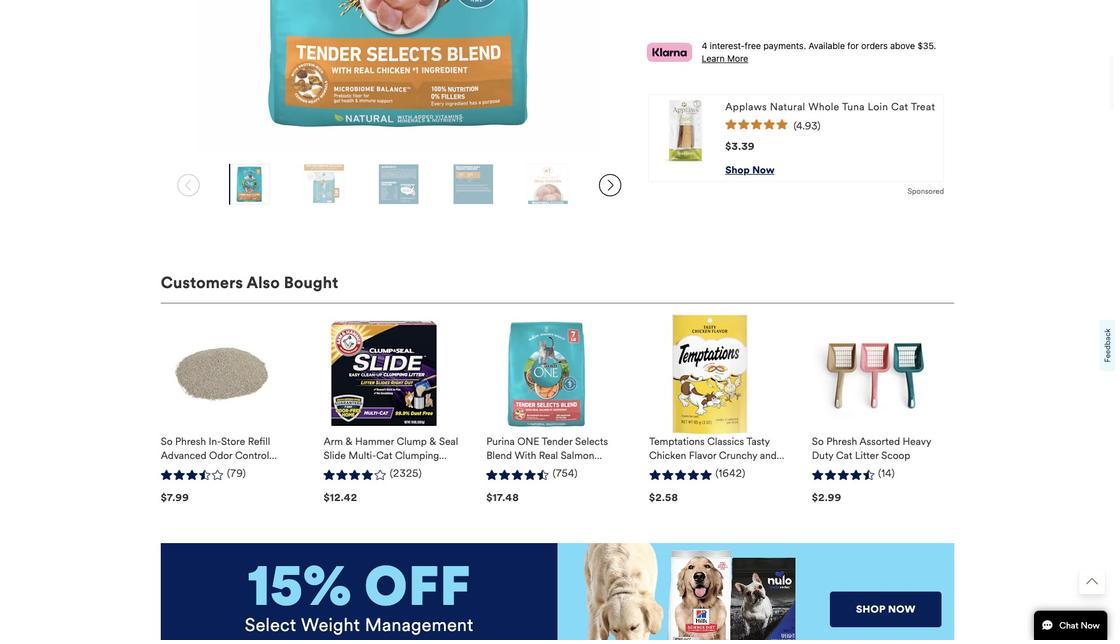Task type: describe. For each thing, give the bounding box(es) containing it.
sponsored
[[908, 187, 944, 196]]

weight
[[301, 615, 360, 637]]

customers
[[161, 273, 243, 293]]

15% off select weight management dog and cat food
[[245, 554, 474, 641]]

rating 4.93 out of 5 element
[[725, 119, 939, 132]]

learn more button
[[702, 53, 748, 64]]

free
[[745, 40, 761, 51]]

purina one tender selects blend with real chicken natural dry cat food, 16 lbs. - thumbnail-3 image
[[379, 164, 419, 205]]

payments.
[[764, 40, 806, 51]]

osm klarna title image
[[647, 43, 693, 62]]

0 horizontal spatial shop now
[[725, 164, 775, 176]]

interest-
[[710, 40, 745, 51]]

management
[[365, 615, 474, 637]]

purina one tender selects blend with real chicken natural dry cat food, 16 lbs. - thumbnail-1 image
[[229, 164, 269, 205]]

available
[[809, 40, 845, 51]]

$35.
[[918, 40, 936, 51]]

styled arrow button link
[[1080, 569, 1105, 595]]

purina one tender selects blend with real chicken natural dry cat food, 16 lbs. - thumbnail-5 image
[[529, 164, 568, 205]]

1 arrow container image from the left
[[177, 174, 200, 196]]

above
[[890, 40, 915, 51]]

also
[[247, 273, 280, 293]]

1 horizontal spatial shop now
[[856, 603, 916, 615]]

shop now link
[[830, 592, 942, 628]]

2 arrow container image from the left
[[599, 174, 621, 196]]

1 arrow container button from the left
[[171, 164, 206, 206]]



Task type: vqa. For each thing, say whether or not it's contained in the screenshot.
Crested
no



Task type: locate. For each thing, give the bounding box(es) containing it.
for
[[848, 40, 859, 51]]

$3.39
[[725, 140, 755, 153]]

cat
[[358, 637, 388, 641]]

15%
[[248, 554, 352, 621]]

purina one tender selects blend with real chicken natural dry cat food, 16 lbs. - thumbnail-2 image
[[304, 164, 344, 205]]

arrow container button
[[171, 164, 206, 206], [593, 164, 628, 206]]

purina one tender selects blend with real chicken natural dry cat food, 16 lbs. - carousel image #1 image
[[197, 0, 602, 154]]

1 horizontal spatial arrow container button
[[593, 164, 628, 206]]

arrow container image
[[177, 174, 200, 196], [599, 174, 621, 196]]

scroll to top image
[[1087, 576, 1098, 588]]

0 horizontal spatial shop
[[725, 164, 750, 176]]

now
[[752, 164, 775, 176], [888, 603, 916, 615]]

arrow container button left purina one tender selects blend with real chicken natural dry cat food, 16 lbs. - thumbnail-1
[[171, 164, 206, 206]]

0 horizontal spatial now
[[752, 164, 775, 176]]

orders
[[861, 40, 888, 51]]

arrow container button right the purina one tender selects blend with real chicken natural dry cat food, 16 lbs. - thumbnail-5
[[593, 164, 628, 206]]

1 horizontal spatial arrow container image
[[599, 174, 621, 196]]

2 arrow container button from the left
[[593, 164, 628, 206]]

shop
[[725, 164, 750, 176], [856, 603, 886, 615]]

arrow container image right the purina one tender selects blend with real chicken natural dry cat food, 16 lbs. - thumbnail-5
[[599, 174, 621, 196]]

4 interest-free payments. available for orders above $35. learn more
[[702, 40, 936, 64]]

(
[[794, 120, 796, 132]]

)
[[818, 120, 821, 132]]

1 vertical spatial shop now
[[856, 603, 916, 615]]

4.93
[[796, 120, 818, 132]]

customers also bought
[[161, 273, 338, 293]]

1 vertical spatial now
[[888, 603, 916, 615]]

and
[[323, 637, 353, 641]]

0 vertical spatial shop
[[725, 164, 750, 176]]

select
[[245, 615, 296, 637]]

shop now
[[725, 164, 775, 176], [856, 603, 916, 615]]

0 horizontal spatial arrow container image
[[177, 174, 200, 196]]

bought
[[284, 273, 338, 293]]

purina one tender selects blend with real chicken natural dry cat food, 16 lbs. - thumbnail-4 image
[[454, 164, 493, 205]]

food
[[393, 637, 434, 641]]

1 vertical spatial shop
[[856, 603, 886, 615]]

( 4.93 )
[[794, 120, 821, 132]]

1 horizontal spatial now
[[888, 603, 916, 615]]

0 vertical spatial shop now
[[725, 164, 775, 176]]

more
[[727, 53, 748, 64]]

dog
[[284, 637, 318, 641]]

0 vertical spatial now
[[752, 164, 775, 176]]

0 horizontal spatial arrow container button
[[171, 164, 206, 206]]

off
[[364, 554, 471, 621]]

1 horizontal spatial shop
[[856, 603, 886, 615]]

4
[[702, 40, 707, 51]]

learn
[[702, 53, 725, 64]]

arrow container image left purina one tender selects blend with real chicken natural dry cat food, 16 lbs. - thumbnail-1
[[177, 174, 200, 196]]



